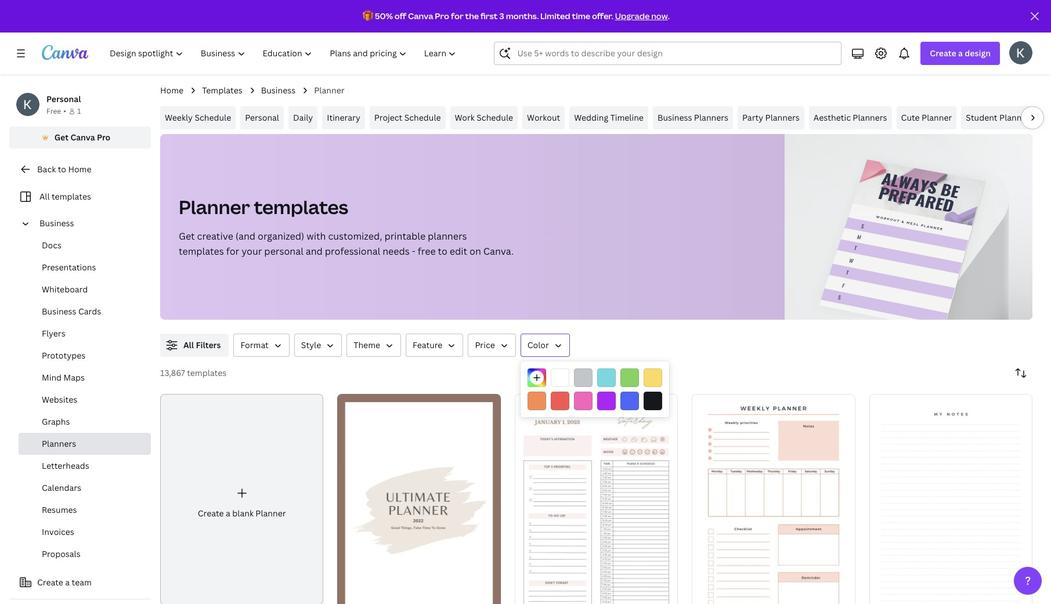 Task type: describe. For each thing, give the bounding box(es) containing it.
0 vertical spatial for
[[451, 10, 464, 21]]

with
[[307, 230, 326, 243]]

back
[[37, 164, 56, 175]]

letterheads link
[[19, 455, 151, 477]]

prototypes
[[42, 350, 85, 361]]

aesthetic planners
[[814, 112, 887, 123]]

wedding timeline
[[574, 112, 644, 123]]

student
[[966, 112, 998, 123]]

personal
[[264, 245, 303, 258]]

back to home link
[[9, 158, 151, 181]]

wedding timeline link
[[570, 106, 648, 129]]

•
[[63, 106, 66, 116]]

filters
[[196, 340, 221, 351]]

itinerary link
[[322, 106, 365, 129]]

off
[[395, 10, 406, 21]]

create a design button
[[921, 42, 1000, 65]]

flyers link
[[19, 323, 151, 345]]

schedule for weekly schedule
[[195, 112, 231, 123]]

kendall parks image
[[1009, 41, 1033, 64]]

templates inside 'get creative (and organized) with customized, printable planners templates for your personal and professional needs - free to edit on canva.'
[[179, 245, 224, 258]]

planners down graphs
[[42, 438, 76, 449]]

create a blank planner link
[[160, 394, 324, 604]]

#15181b image
[[644, 392, 662, 410]]

0 horizontal spatial business link
[[35, 212, 144, 234]]

0 vertical spatial business link
[[261, 84, 296, 97]]

cute
[[901, 112, 920, 123]]

get creative (and organized) with customized, printable planners templates for your personal and professional needs - free to edit on canva.
[[179, 230, 514, 258]]

cute planner link
[[897, 106, 957, 129]]

templates link
[[202, 84, 242, 97]]

all for all templates
[[39, 191, 50, 202]]

🎁
[[363, 10, 373, 21]]

#55dbe0 image
[[597, 369, 616, 387]]

all filters button
[[160, 334, 229, 357]]

schedule for project schedule
[[404, 112, 441, 123]]

first
[[481, 10, 498, 21]]

graphs link
[[19, 411, 151, 433]]

itinerary
[[327, 112, 360, 123]]

whiteboard
[[42, 284, 88, 295]]

Search search field
[[517, 42, 834, 64]]

get for get canva pro
[[54, 132, 69, 143]]

#4a66fb image
[[620, 392, 639, 410]]

mind maps
[[42, 372, 85, 383]]

professional
[[325, 245, 380, 258]]

daily
[[293, 112, 313, 123]]

letterheads
[[42, 460, 89, 471]]

business cards
[[42, 306, 101, 317]]

templates for all templates
[[52, 191, 91, 202]]

-
[[412, 245, 415, 258]]

organized)
[[258, 230, 304, 243]]

create a team
[[37, 577, 92, 588]]

pink minimalist weekly planner image
[[692, 394, 855, 604]]

planners for aesthetic planners
[[853, 112, 887, 123]]

business cards link
[[19, 301, 151, 323]]

workout link
[[522, 106, 565, 129]]

party
[[742, 112, 763, 123]]

timeline
[[610, 112, 644, 123]]

a for team
[[65, 577, 70, 588]]

theme button
[[347, 334, 401, 357]]

project schedule
[[374, 112, 441, 123]]

add a new color image
[[528, 369, 546, 387]]

planner inside 'element'
[[256, 508, 286, 519]]

all templates link
[[16, 186, 144, 208]]

#fed958 image
[[644, 369, 662, 387]]

style
[[301, 340, 321, 351]]

simple clean minimalist planner image
[[869, 394, 1033, 604]]

student planner link
[[961, 106, 1034, 129]]

price
[[475, 340, 495, 351]]

a for blank
[[226, 508, 230, 519]]

presentations
[[42, 262, 96, 273]]

templates for planner templates
[[254, 194, 348, 219]]

business right timeline
[[658, 112, 692, 123]]

wedding
[[574, 112, 608, 123]]

upgrade now button
[[615, 10, 668, 21]]

feature button
[[406, 334, 463, 357]]

your
[[242, 245, 262, 258]]

13,867 templates
[[160, 367, 226, 378]]

upgrade
[[615, 10, 650, 21]]

all templates
[[39, 191, 91, 202]]

free
[[418, 245, 436, 258]]

0 horizontal spatial to
[[58, 164, 66, 175]]

planner up creative
[[179, 194, 250, 219]]

daily link
[[288, 106, 318, 129]]

time
[[572, 10, 590, 21]]

create a blank planner element
[[160, 394, 324, 604]]

edit
[[450, 245, 467, 258]]

mind maps link
[[19, 367, 151, 389]]

back to home
[[37, 164, 91, 175]]

get for get creative (and organized) with customized, printable planners templates for your personal and professional needs - free to edit on canva.
[[179, 230, 195, 243]]

#fed958 image
[[644, 369, 662, 387]]

calendars
[[42, 482, 81, 493]]

party planners link
[[738, 106, 804, 129]]

price button
[[468, 334, 516, 357]]

weekly schedule
[[165, 112, 231, 123]]

planners for business planners
[[694, 112, 728, 123]]

home link
[[160, 84, 183, 97]]

templates for 13,867 templates
[[187, 367, 226, 378]]



Task type: vqa. For each thing, say whether or not it's contained in the screenshot.
the Price
yes



Task type: locate. For each thing, give the bounding box(es) containing it.
1 vertical spatial get
[[179, 230, 195, 243]]

home up weekly
[[160, 85, 183, 96]]

2 vertical spatial a
[[65, 577, 70, 588]]

elegant planner cover design image
[[337, 394, 501, 604]]

needs
[[383, 245, 410, 258]]

2 horizontal spatial a
[[958, 48, 963, 59]]

planner up itinerary at left top
[[314, 85, 344, 96]]

mind
[[42, 372, 62, 383]]

websites
[[42, 394, 77, 405]]

#b612fb image
[[597, 392, 616, 410], [597, 392, 616, 410]]

None search field
[[494, 42, 842, 65]]

2 horizontal spatial create
[[930, 48, 956, 59]]

limited
[[540, 10, 570, 21]]

0 vertical spatial all
[[39, 191, 50, 202]]

schedule for work schedule
[[477, 112, 513, 123]]

1 vertical spatial canva
[[70, 132, 95, 143]]

business planners
[[658, 112, 728, 123]]

0 horizontal spatial create
[[37, 577, 63, 588]]

a inside dropdown button
[[958, 48, 963, 59]]

free •
[[46, 106, 66, 116]]

1 horizontal spatial a
[[226, 508, 230, 519]]

create a blank planner
[[198, 508, 286, 519]]

business link up personal "link"
[[261, 84, 296, 97]]

to down planners
[[438, 245, 447, 258]]

schedule right project
[[404, 112, 441, 123]]

printable
[[384, 230, 426, 243]]

months.
[[506, 10, 539, 21]]

get canva pro button
[[9, 127, 151, 149]]

planner templates image
[[785, 134, 1033, 320], [819, 160, 985, 331]]

for left your
[[226, 245, 239, 258]]

get left creative
[[179, 230, 195, 243]]

student planner
[[966, 112, 1030, 123]]

1
[[77, 106, 81, 116]]

1 vertical spatial pro
[[97, 132, 110, 143]]

get inside 'get creative (and organized) with customized, printable planners templates for your personal and professional needs - free to edit on canva.'
[[179, 230, 195, 243]]

project schedule link
[[370, 106, 446, 129]]

to inside 'get creative (and organized) with customized, printable planners templates for your personal and professional needs - free to edit on canva.'
[[438, 245, 447, 258]]

flyers
[[42, 328, 65, 339]]

canva.
[[483, 245, 514, 258]]

a left team at the left
[[65, 577, 70, 588]]

templates up with
[[254, 194, 348, 219]]

a left blank
[[226, 508, 230, 519]]

planner
[[314, 85, 344, 96], [922, 112, 952, 123], [1000, 112, 1030, 123], [179, 194, 250, 219], [256, 508, 286, 519]]

0 horizontal spatial for
[[226, 245, 239, 258]]

top level navigation element
[[102, 42, 466, 65]]

all
[[39, 191, 50, 202], [183, 340, 194, 351]]

0 horizontal spatial home
[[68, 164, 91, 175]]

schedule right work
[[477, 112, 513, 123]]

planner right cute
[[922, 112, 952, 123]]

a
[[958, 48, 963, 59], [226, 508, 230, 519], [65, 577, 70, 588]]

personal left daily
[[245, 112, 279, 123]]

templates down back to home
[[52, 191, 91, 202]]

invoices link
[[19, 521, 151, 543]]

pink minimalist dated personal daily planner image
[[515, 394, 678, 604]]

1 horizontal spatial all
[[183, 340, 194, 351]]

schedule down templates link
[[195, 112, 231, 123]]

a inside button
[[65, 577, 70, 588]]

all left filters
[[183, 340, 194, 351]]

create for create a blank planner
[[198, 508, 224, 519]]

canva right off in the left of the page
[[408, 10, 433, 21]]

1 horizontal spatial for
[[451, 10, 464, 21]]

get
[[54, 132, 69, 143], [179, 230, 195, 243]]

#55dbe0 image
[[597, 369, 616, 387]]

personal
[[46, 93, 81, 104], [245, 112, 279, 123]]

planners
[[428, 230, 467, 243]]

team
[[72, 577, 92, 588]]

0 horizontal spatial get
[[54, 132, 69, 143]]

#c1c6cb image
[[574, 369, 593, 387], [574, 369, 593, 387]]

home up all templates link
[[68, 164, 91, 175]]

business up personal "link"
[[261, 85, 296, 96]]

all down back
[[39, 191, 50, 202]]

1 horizontal spatial home
[[160, 85, 183, 96]]

aesthetic
[[814, 112, 851, 123]]

a left design
[[958, 48, 963, 59]]

1 vertical spatial business link
[[35, 212, 144, 234]]

maps
[[64, 372, 85, 383]]

canva
[[408, 10, 433, 21], [70, 132, 95, 143]]

proposals
[[42, 549, 81, 560]]

customized,
[[328, 230, 382, 243]]

1 vertical spatial all
[[183, 340, 194, 351]]

#74d353 image
[[620, 369, 639, 387], [620, 369, 639, 387]]

1 horizontal spatial to
[[438, 245, 447, 258]]

on
[[470, 245, 481, 258]]

format
[[241, 340, 269, 351]]

offer.
[[592, 10, 613, 21]]

get canva pro
[[54, 132, 110, 143]]

personal up •
[[46, 93, 81, 104]]

a for design
[[958, 48, 963, 59]]

home inside back to home link
[[68, 164, 91, 175]]

#fd5ebb image
[[574, 392, 593, 410], [574, 392, 593, 410]]

0 vertical spatial pro
[[435, 10, 449, 21]]

to right back
[[58, 164, 66, 175]]

2 schedule from the left
[[404, 112, 441, 123]]

prototypes link
[[19, 345, 151, 367]]

0 vertical spatial to
[[58, 164, 66, 175]]

a inside 'element'
[[226, 508, 230, 519]]

pro up back to home link
[[97, 132, 110, 143]]

project
[[374, 112, 402, 123]]

create a team button
[[9, 571, 151, 594]]

0 vertical spatial canva
[[408, 10, 433, 21]]

cards
[[78, 306, 101, 317]]

all inside button
[[183, 340, 194, 351]]

feature
[[413, 340, 443, 351]]

aesthetic planners link
[[809, 106, 892, 129]]

0 horizontal spatial personal
[[46, 93, 81, 104]]

weekly schedule link
[[160, 106, 236, 129]]

color
[[527, 340, 549, 351]]

1 horizontal spatial get
[[179, 230, 195, 243]]

canva inside button
[[70, 132, 95, 143]]

for left the
[[451, 10, 464, 21]]

style button
[[294, 334, 342, 357]]

0 horizontal spatial all
[[39, 191, 50, 202]]

0 vertical spatial home
[[160, 85, 183, 96]]

planners right the "aesthetic"
[[853, 112, 887, 123]]

now
[[651, 10, 668, 21]]

planner templates
[[179, 194, 348, 219]]

#15181b image
[[644, 392, 662, 410]]

create down the proposals
[[37, 577, 63, 588]]

1 vertical spatial a
[[226, 508, 230, 519]]

business up the flyers
[[42, 306, 76, 317]]

planners left party at the top right of the page
[[694, 112, 728, 123]]

50%
[[375, 10, 393, 21]]

1 horizontal spatial create
[[198, 508, 224, 519]]

planners right party at the top right of the page
[[765, 112, 800, 123]]

create left design
[[930, 48, 956, 59]]

add a new color image
[[528, 369, 546, 387]]

weekly
[[165, 112, 193, 123]]

templates
[[202, 85, 242, 96]]

.
[[668, 10, 670, 21]]

(and
[[236, 230, 255, 243]]

work schedule link
[[450, 106, 518, 129]]

1 vertical spatial personal
[[245, 112, 279, 123]]

3
[[499, 10, 504, 21]]

templates down creative
[[179, 245, 224, 258]]

home
[[160, 85, 183, 96], [68, 164, 91, 175]]

for inside 'get creative (and organized) with customized, printable planners templates for your personal and professional needs - free to edit on canva.'
[[226, 245, 239, 258]]

cute planner
[[901, 112, 952, 123]]

templates down filters
[[187, 367, 226, 378]]

#4a66fb image
[[620, 392, 639, 410]]

workout
[[527, 112, 560, 123]]

#fe884c image
[[528, 392, 546, 410], [528, 392, 546, 410]]

0 horizontal spatial canva
[[70, 132, 95, 143]]

1 vertical spatial for
[[226, 245, 239, 258]]

1 horizontal spatial canva
[[408, 10, 433, 21]]

planners for party planners
[[765, 112, 800, 123]]

1 horizontal spatial schedule
[[404, 112, 441, 123]]

all for all filters
[[183, 340, 194, 351]]

blank
[[232, 508, 254, 519]]

graphs
[[42, 416, 70, 427]]

proposals link
[[19, 543, 151, 565]]

1 schedule from the left
[[195, 112, 231, 123]]

work schedule
[[455, 112, 513, 123]]

2 vertical spatial create
[[37, 577, 63, 588]]

0 horizontal spatial pro
[[97, 132, 110, 143]]

design
[[965, 48, 991, 59]]

Sort by button
[[1009, 362, 1033, 385]]

1 vertical spatial to
[[438, 245, 447, 258]]

business up docs
[[39, 218, 74, 229]]

0 vertical spatial get
[[54, 132, 69, 143]]

pro inside button
[[97, 132, 110, 143]]

resumes
[[42, 504, 77, 515]]

and
[[306, 245, 323, 258]]

canva down 1
[[70, 132, 95, 143]]

theme
[[354, 340, 380, 351]]

planner right student
[[1000, 112, 1030, 123]]

pro left the
[[435, 10, 449, 21]]

#fd5152 image
[[551, 392, 569, 410], [551, 392, 569, 410]]

0 vertical spatial create
[[930, 48, 956, 59]]

create inside create a design dropdown button
[[930, 48, 956, 59]]

create for create a team
[[37, 577, 63, 588]]

0 horizontal spatial a
[[65, 577, 70, 588]]

1 vertical spatial home
[[68, 164, 91, 175]]

business link down all templates link
[[35, 212, 144, 234]]

2 horizontal spatial schedule
[[477, 112, 513, 123]]

13,867
[[160, 367, 185, 378]]

create inside create a blank planner 'element'
[[198, 508, 224, 519]]

to
[[58, 164, 66, 175], [438, 245, 447, 258]]

0 vertical spatial a
[[958, 48, 963, 59]]

1 horizontal spatial pro
[[435, 10, 449, 21]]

create for create a design
[[930, 48, 956, 59]]

0 horizontal spatial schedule
[[195, 112, 231, 123]]

work
[[455, 112, 475, 123]]

calendars link
[[19, 477, 151, 499]]

all filters
[[183, 340, 221, 351]]

create left blank
[[198, 508, 224, 519]]

personal link
[[240, 106, 284, 129]]

create inside create a team button
[[37, 577, 63, 588]]

1 vertical spatial create
[[198, 508, 224, 519]]

planner right blank
[[256, 508, 286, 519]]

0 vertical spatial personal
[[46, 93, 81, 104]]

get down •
[[54, 132, 69, 143]]

3 schedule from the left
[[477, 112, 513, 123]]

1 horizontal spatial business link
[[261, 84, 296, 97]]

1 horizontal spatial personal
[[245, 112, 279, 123]]

personal inside "link"
[[245, 112, 279, 123]]

#ffffff image
[[551, 369, 569, 387], [551, 369, 569, 387]]

🎁 50% off canva pro for the first 3 months. limited time offer. upgrade now .
[[363, 10, 670, 21]]

invoices
[[42, 526, 74, 537]]

get inside button
[[54, 132, 69, 143]]



